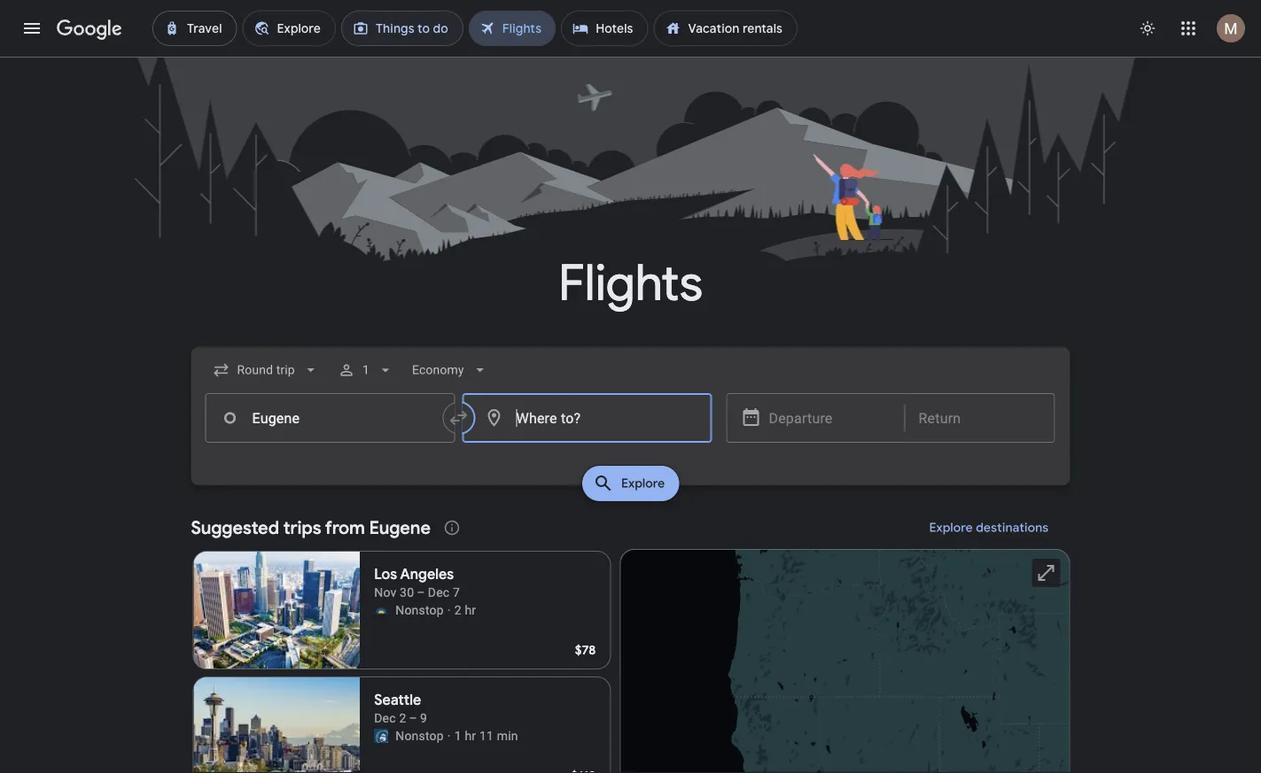 Task type: locate. For each thing, give the bounding box(es) containing it.
2 hr
[[454, 603, 476, 618]]

hr left 11
[[465, 729, 476, 744]]

7
[[453, 585, 460, 600]]

main menu image
[[21, 18, 43, 39]]

allegiant image
[[374, 604, 388, 618]]

eugene
[[369, 517, 431, 539]]

dec
[[374, 711, 396, 726]]

1 inside popup button
[[362, 363, 370, 378]]

2 – 9
[[399, 711, 427, 726]]

change appearance image
[[1127, 7, 1169, 50]]

1 vertical spatial 1
[[454, 729, 462, 744]]

2 hr from the top
[[465, 729, 476, 744]]

explore destinations
[[930, 520, 1049, 536]]

1 hr from the top
[[465, 603, 476, 618]]

None field
[[205, 355, 327, 386], [405, 355, 496, 386], [205, 355, 327, 386], [405, 355, 496, 386]]

explore inside button
[[621, 476, 665, 492]]

1
[[362, 363, 370, 378], [454, 729, 462, 744]]

nonstop down 2 – 9
[[396, 729, 444, 744]]

Departure text field
[[769, 394, 891, 442]]

None text field
[[205, 394, 455, 443]]

1 vertical spatial hr
[[465, 729, 476, 744]]

Return text field
[[919, 394, 1041, 442]]

nonstop for angeles
[[396, 603, 444, 618]]

0 vertical spatial hr
[[465, 603, 476, 618]]

hr for seattle
[[465, 729, 476, 744]]

11
[[479, 729, 494, 744]]

 image
[[447, 728, 451, 745]]

explore inside button
[[930, 520, 973, 536]]

suggested
[[191, 517, 279, 539]]

1 horizontal spatial 1
[[454, 729, 462, 744]]

1 horizontal spatial explore
[[930, 520, 973, 536]]

1 for 1
[[362, 363, 370, 378]]

0 vertical spatial nonstop
[[396, 603, 444, 618]]

los angeles nov 30 – dec 7
[[374, 566, 460, 600]]

0 vertical spatial explore
[[621, 476, 665, 492]]

nonstop
[[396, 603, 444, 618], [396, 729, 444, 744]]

1 vertical spatial explore
[[930, 520, 973, 536]]

0 horizontal spatial 1
[[362, 363, 370, 378]]

78 US dollars text field
[[575, 643, 596, 659]]

hr for los angeles
[[465, 603, 476, 618]]

$78
[[575, 643, 596, 659]]

1 vertical spatial nonstop
[[396, 729, 444, 744]]

1 nonstop from the top
[[396, 603, 444, 618]]

Where to? text field
[[462, 394, 712, 443]]

hr right 2
[[465, 603, 476, 618]]

suggested trips from eugene region
[[191, 507, 1070, 774]]

2
[[454, 603, 462, 618]]

0 vertical spatial 1
[[362, 363, 370, 378]]

explore down the where to? text field
[[621, 476, 665, 492]]

1 button
[[330, 349, 401, 392]]

nov
[[374, 585, 397, 600]]

explore left destinations
[[930, 520, 973, 536]]

seattle dec 2 – 9
[[374, 692, 427, 726]]

0 horizontal spatial explore
[[621, 476, 665, 492]]

1 inside suggested trips from eugene region
[[454, 729, 462, 744]]

explore
[[621, 476, 665, 492], [930, 520, 973, 536]]

hr
[[465, 603, 476, 618], [465, 729, 476, 744]]

los
[[374, 566, 397, 584]]

2 nonstop from the top
[[396, 729, 444, 744]]

nonstop down 30 – dec
[[396, 603, 444, 618]]

1 hr 11 min
[[454, 729, 518, 744]]

 image
[[447, 602, 451, 620]]

alaska image
[[374, 730, 388, 744]]



Task type: describe. For each thing, give the bounding box(es) containing it.
seattle
[[374, 692, 421, 710]]

30 – dec
[[400, 585, 450, 600]]

explore destinations button
[[908, 507, 1070, 550]]

explore for explore destinations
[[930, 520, 973, 536]]

min
[[497, 729, 518, 744]]

Flight search field
[[177, 347, 1085, 507]]

explore for explore
[[621, 476, 665, 492]]

from
[[325, 517, 365, 539]]

destinations
[[976, 520, 1049, 536]]

trips
[[283, 517, 321, 539]]

flights
[[559, 252, 703, 315]]

angeles
[[400, 566, 454, 584]]

1 for 1 hr 11 min
[[454, 729, 462, 744]]

explore button
[[582, 466, 679, 502]]

nonstop for dec
[[396, 729, 444, 744]]

suggested trips from eugene
[[191, 517, 431, 539]]

118 US dollars text field
[[571, 769, 596, 774]]

 image inside suggested trips from eugene region
[[447, 602, 451, 620]]



Task type: vqa. For each thing, say whether or not it's contained in the screenshot.
Departure time: 6:00 AM. text field
no



